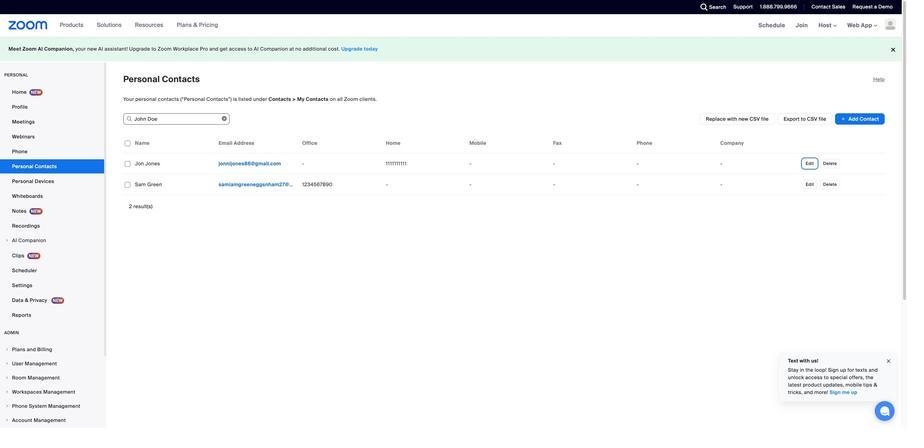 Task type: vqa. For each thing, say whether or not it's contained in the screenshot.
below
no



Task type: describe. For each thing, give the bounding box(es) containing it.
admin menu menu
[[0, 343, 104, 428]]

Search Contacts Input text field
[[123, 113, 230, 125]]

5 menu item from the top
[[0, 386, 104, 399]]

right image for 1st menu item
[[5, 239, 9, 243]]

open chat image
[[880, 407, 890, 416]]

7 menu item from the top
[[0, 414, 104, 427]]

close image
[[886, 357, 892, 366]]

2 cell from the top
[[216, 178, 299, 192]]

right image for sixth menu item from the top of the page
[[5, 404, 9, 409]]

meetings navigation
[[753, 14, 902, 37]]

add image
[[841, 116, 846, 123]]

right image for third menu item
[[5, 362, 9, 366]]

right image for second menu item from the top
[[5, 348, 9, 352]]



Task type: locate. For each thing, give the bounding box(es) containing it.
1 right image from the top
[[5, 239, 9, 243]]

6 menu item from the top
[[0, 400, 104, 413]]

3 right image from the top
[[5, 362, 9, 366]]

2 right image from the top
[[5, 419, 9, 423]]

2 menu item from the top
[[0, 343, 104, 357]]

footer
[[0, 37, 902, 61]]

menu item
[[0, 234, 104, 248], [0, 343, 104, 357], [0, 357, 104, 371], [0, 371, 104, 385], [0, 386, 104, 399], [0, 400, 104, 413], [0, 414, 104, 427]]

right image
[[5, 376, 9, 380], [5, 419, 9, 423]]

1 right image from the top
[[5, 376, 9, 380]]

right image for 5th menu item from the top of the page
[[5, 390, 9, 394]]

3 menu item from the top
[[0, 357, 104, 371]]

zoom logo image
[[9, 21, 47, 30]]

cell
[[216, 157, 299, 171], [216, 178, 299, 192]]

2 right image from the top
[[5, 348, 9, 352]]

personal menu menu
[[0, 85, 104, 323]]

product information navigation
[[47, 14, 224, 37]]

application
[[123, 133, 890, 201]]

1 vertical spatial right image
[[5, 419, 9, 423]]

right image inside personal menu menu
[[5, 239, 9, 243]]

right image for 7th menu item from the top
[[5, 419, 9, 423]]

4 menu item from the top
[[0, 371, 104, 385]]

1 menu item from the top
[[0, 234, 104, 248]]

4 right image from the top
[[5, 390, 9, 394]]

right image
[[5, 239, 9, 243], [5, 348, 9, 352], [5, 362, 9, 366], [5, 390, 9, 394], [5, 404, 9, 409]]

1 cell from the top
[[216, 157, 299, 171]]

0 vertical spatial right image
[[5, 376, 9, 380]]

profile picture image
[[885, 18, 896, 30]]

right image for fourth menu item from the bottom
[[5, 376, 9, 380]]

5 right image from the top
[[5, 404, 9, 409]]

0 vertical spatial cell
[[216, 157, 299, 171]]

banner
[[0, 14, 902, 37]]

1 vertical spatial cell
[[216, 178, 299, 192]]



